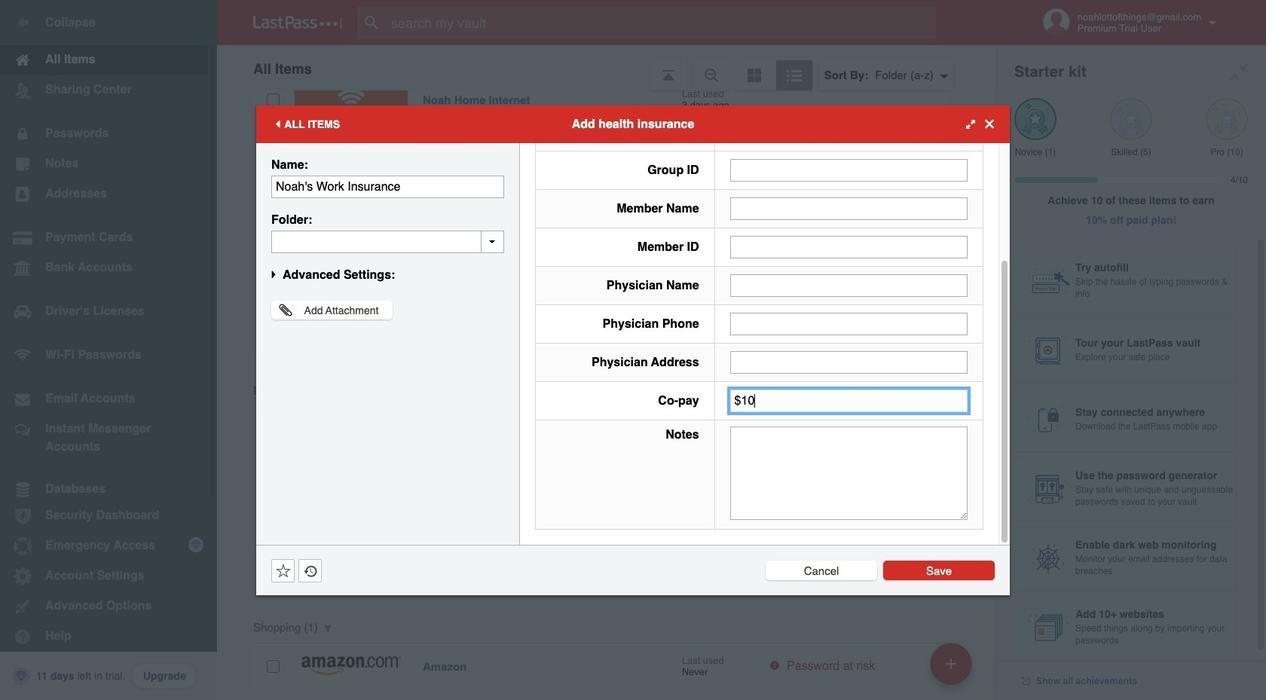 Task type: describe. For each thing, give the bounding box(es) containing it.
lastpass image
[[253, 16, 342, 29]]

Search search field
[[357, 6, 960, 39]]

search my vault text field
[[357, 6, 960, 39]]



Task type: locate. For each thing, give the bounding box(es) containing it.
new item image
[[946, 659, 957, 669]]

None text field
[[271, 175, 505, 198], [271, 230, 505, 253], [730, 274, 968, 297], [730, 351, 968, 374], [271, 175, 505, 198], [271, 230, 505, 253], [730, 274, 968, 297], [730, 351, 968, 374]]

None text field
[[730, 159, 968, 181], [730, 197, 968, 220], [730, 236, 968, 258], [730, 313, 968, 335], [730, 389, 968, 412], [730, 426, 968, 520], [730, 159, 968, 181], [730, 197, 968, 220], [730, 236, 968, 258], [730, 313, 968, 335], [730, 389, 968, 412], [730, 426, 968, 520]]

dialog
[[256, 0, 1011, 595]]

new item navigation
[[925, 639, 982, 701]]

vault options navigation
[[217, 45, 997, 90]]

main navigation navigation
[[0, 0, 217, 701]]



Task type: vqa. For each thing, say whether or not it's contained in the screenshot.
search my vault text box
yes



